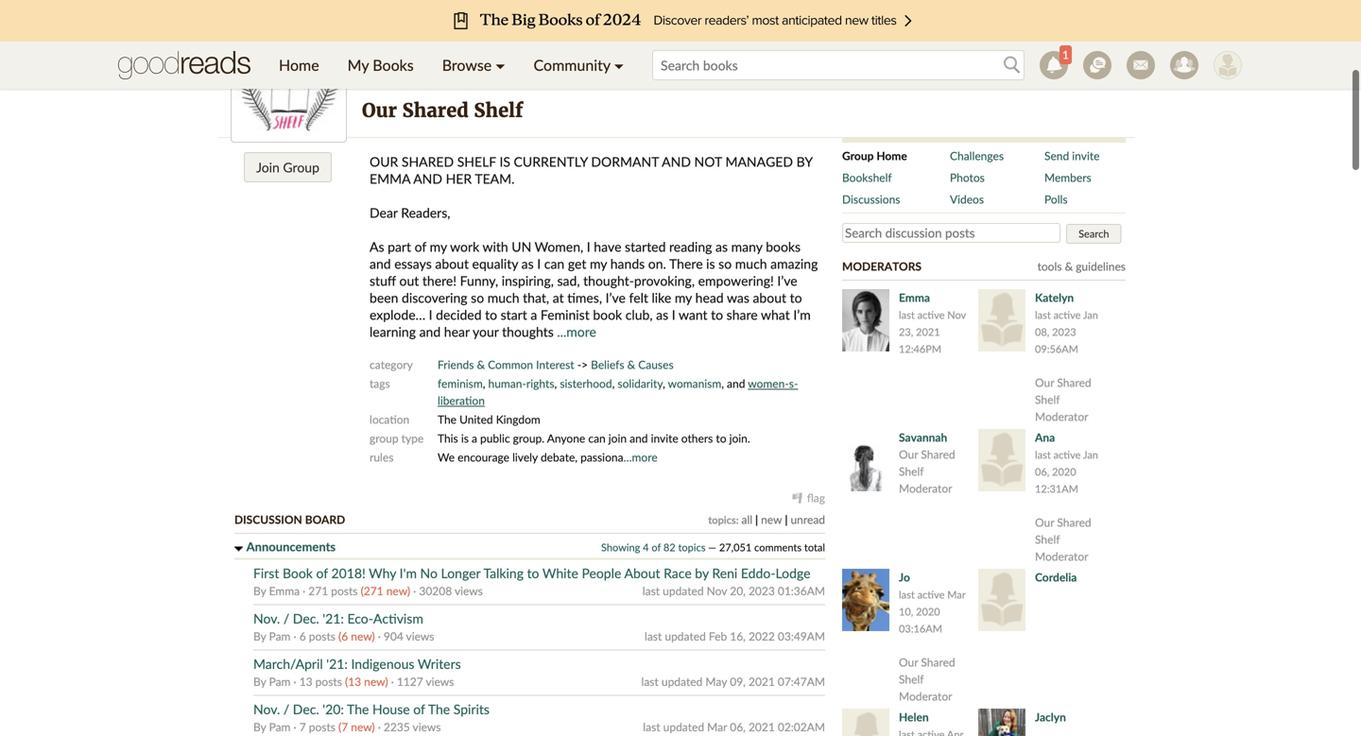 Task type: locate. For each thing, give the bounding box(es) containing it.
guidelines
[[1076, 259, 1126, 273]]

1 by from the top
[[253, 584, 266, 598]]

flag
[[807, 491, 825, 505]]

emma inside first book of 2018! why i'm no longer talking to white people about race by reni eddo-lodge by emma ·     271 posts (271 new) ·     30208 views
[[269, 584, 300, 598]]

2020 inside ana last active jan 06, 2020 12:31am
[[1052, 466, 1076, 478]]

can down women, on the top of page
[[544, 256, 565, 272]]

0 vertical spatial 2023
[[1052, 326, 1076, 338]]

pam link down march/april
[[269, 675, 291, 689]]

our down 09:56am
[[1035, 376, 1054, 389]]

get
[[568, 256, 586, 272]]

jaclyn link
[[1035, 710, 1066, 724]]

our down savannah at bottom right
[[899, 448, 918, 461]]

1 horizontal spatial 06,
[[1035, 466, 1049, 478]]

savannah image
[[842, 429, 889, 492]]

inbox image
[[1127, 51, 1155, 79]]

3 pam from the top
[[269, 720, 291, 734]]

, down 'interest'
[[554, 377, 557, 390]]

0 vertical spatial emma link
[[899, 291, 930, 304]]

last active nov 23, 2021 12:46pm link
[[899, 309, 966, 355]]

2021 up 12:46pm
[[916, 326, 940, 338]]

last inside emma last active nov 23, 2021 12:46pm
[[899, 309, 915, 321]]

2 nov. from the top
[[253, 701, 280, 717]]

shared for ana
[[1057, 516, 1091, 529]]

▾ right browse
[[496, 56, 505, 74]]

1 vertical spatial invite
[[651, 431, 678, 445]]

emma up the 23,
[[899, 291, 930, 304]]

'21: inside the nov. / dec. '21: eco-activism by pam ·     6 posts (6 new) ·     904 views
[[323, 611, 344, 627]]

03:16am
[[899, 622, 942, 635]]

emma inside emma last active nov 23, 2021 12:46pm
[[899, 291, 930, 304]]

our shared shelf moderator for jo
[[899, 656, 955, 703]]

0 vertical spatial dec.
[[293, 611, 319, 627]]

(7 new) link
[[338, 720, 375, 734]]

0 vertical spatial home
[[279, 56, 319, 74]]

1 vertical spatial /
[[283, 701, 289, 717]]

topics: all | new | unread
[[708, 513, 825, 526]]

1 vertical spatial can
[[588, 431, 606, 445]]

my left work
[[430, 239, 447, 255]]

mar down may
[[707, 720, 727, 734]]

1 vertical spatial pam
[[269, 675, 291, 689]]

interest
[[536, 358, 574, 371]]

1 vertical spatial a
[[472, 431, 477, 445]]

community ▾ button
[[519, 42, 638, 89]]

of up 271
[[316, 565, 328, 581]]

is inside as part of my work with un women, i have started reading as many books and essays about equality as i can get my hands on. there is so much amazing stuff out there! funny, inspiring, sad, thought-provoking, empowering! i've been discovering so much that, at times, i've felt like my head was about to explode… i decided to start a feminist book club, as i want to share what i'm learning and hear your thoughts
[[706, 256, 715, 272]]

active inside "jo last active mar 10, 2020 03:16am"
[[917, 588, 945, 601]]

of right 4
[[652, 541, 661, 554]]

last updated nov 20, 2023 01:36am
[[643, 584, 825, 598]]

a inside as part of my work with un women, i have started reading as many books and essays about equality as i can get my hands on. there is so much amazing stuff out there! funny, inspiring, sad, thought-provoking, empowering! i've been discovering so much that, at times, i've felt like my head was about to explode… i decided to start a feminist book club, as i want to share what i'm learning and hear your thoughts
[[531, 307, 537, 323]]

1 horizontal spatial mar
[[947, 588, 966, 601]]

/ up march/april
[[283, 611, 289, 627]]

7
[[299, 720, 306, 734]]

united
[[459, 413, 493, 426]]

0 vertical spatial i've
[[777, 273, 797, 289]]

2 pam from the top
[[269, 675, 291, 689]]

jan for katelyn
[[1083, 309, 1098, 321]]

by inside the march/april '21: indigenous writers by pam ·     13 posts (13 new) ·     1127 views
[[253, 675, 266, 689]]

of for part
[[415, 239, 426, 255]]

by inside first book of 2018! why i'm no longer talking to white people about race by reni eddo-lodge by emma ·     271 posts (271 new) ·     30208 views
[[253, 584, 266, 598]]

· left 2235
[[378, 720, 381, 734]]

menu containing home
[[265, 42, 638, 89]]

of right 'house'
[[413, 701, 425, 717]]

2 vertical spatial our shared shelf moderator
[[899, 656, 955, 703]]

of inside 'nov. / dec. '20: the house of the spirits by pam ·     7 posts (7 new) ·     2235 views'
[[413, 701, 425, 717]]

1 vertical spatial pam link
[[269, 675, 291, 689]]

4 , from the left
[[663, 377, 665, 390]]

active for katelyn
[[1054, 309, 1081, 321]]

nov left katelyn image
[[947, 309, 966, 321]]

what
[[761, 307, 790, 323]]

savannah our shared shelf moderator
[[899, 431, 955, 495]]

0 vertical spatial about
[[435, 256, 469, 272]]

emma down book
[[269, 584, 300, 598]]

0 vertical spatial pam
[[269, 630, 291, 643]]

5 , from the left
[[721, 377, 724, 390]]

1 horizontal spatial 2020
[[1052, 466, 1076, 478]]

total
[[804, 541, 825, 554]]

2 by from the top
[[253, 630, 266, 643]]

1 vertical spatial nov
[[707, 584, 727, 598]]

1 ▾ from the left
[[496, 56, 505, 74]]

updated down the race at the bottom of page
[[663, 584, 704, 598]]

shared for katelyn
[[1057, 376, 1091, 389]]

| right new
[[785, 513, 788, 526]]

lively
[[512, 450, 538, 464]]

0 vertical spatial a
[[531, 307, 537, 323]]

showing
[[601, 541, 640, 554]]

1 vertical spatial mar
[[707, 720, 727, 734]]

moderator down savannah at bottom right
[[899, 482, 952, 495]]

updated left "feb"
[[665, 630, 706, 643]]

last inside "jo last active mar 10, 2020 03:16am"
[[899, 588, 915, 601]]

many
[[731, 239, 762, 255]]

1 horizontal spatial group
[[842, 149, 874, 163]]

1 horizontal spatial and
[[662, 154, 691, 170]]

2 dec. from the top
[[293, 701, 319, 717]]

our down 12:31am
[[1035, 516, 1054, 529]]

new) inside the nov. / dec. '21: eco-activism by pam ·     6 posts (6 new) ·     904 views
[[351, 630, 375, 643]]

'21: up (6 at the bottom
[[323, 611, 344, 627]]

our shared shelf moderator up helen
[[899, 656, 955, 703]]

1 vertical spatial 2021
[[749, 675, 775, 689]]

of up essays
[[415, 239, 426, 255]]

race
[[664, 565, 692, 581]]

dec. up the 6
[[293, 611, 319, 627]]

2 jan from the top
[[1083, 449, 1098, 461]]

/ for nov. / dec. '21: eco-activism
[[283, 611, 289, 627]]

by inside the nov. / dec. '21: eco-activism by pam ·     6 posts (6 new) ·     904 views
[[253, 630, 266, 643]]

community
[[534, 56, 610, 74]]

new) down nov. / dec. '20: the house of the spirits link
[[351, 720, 375, 734]]

moderator up helen link
[[899, 690, 952, 703]]

1 vertical spatial 2020
[[916, 605, 940, 618]]

2020 up 12:31am
[[1052, 466, 1076, 478]]

views down "writers"
[[426, 675, 454, 689]]

1 horizontal spatial home
[[877, 149, 907, 163]]

/ inside 'nov. / dec. '20: the house of the spirits by pam ·     7 posts (7 new) ·     2235 views'
[[283, 701, 289, 717]]

last
[[899, 309, 915, 321], [1035, 309, 1051, 321], [1035, 449, 1051, 461], [643, 584, 660, 598], [899, 588, 915, 601], [645, 630, 662, 643], [641, 675, 659, 689], [643, 720, 660, 734]]

…more
[[623, 450, 658, 464]]

club,
[[625, 307, 653, 323]]

08,
[[1035, 326, 1049, 338]]

shared
[[402, 99, 469, 122], [1057, 376, 1091, 389], [921, 448, 955, 461], [1057, 516, 1091, 529], [921, 656, 955, 669]]

dec. for '21:
[[293, 611, 319, 627]]

amazing
[[771, 256, 818, 272]]

1 nov. from the top
[[253, 611, 280, 627]]

and up "…more" link
[[630, 431, 648, 445]]

active inside the "katelyn last active jan 08, 2023 09:56am"
[[1054, 309, 1081, 321]]

books
[[373, 56, 414, 74]]

is
[[499, 154, 510, 170]]

my down have
[[590, 256, 607, 272]]

is right there
[[706, 256, 715, 272]]

by up march/april
[[253, 630, 266, 643]]

1 horizontal spatial |
[[785, 513, 788, 526]]

of for book
[[316, 565, 328, 581]]

0 horizontal spatial home
[[279, 56, 319, 74]]

3 by from the top
[[253, 675, 266, 689]]

my group discussions image
[[1083, 51, 1112, 79]]

2021 right 09,
[[749, 675, 775, 689]]

mar
[[947, 588, 966, 601], [707, 720, 727, 734]]

1 horizontal spatial &
[[627, 358, 635, 371]]

3 , from the left
[[612, 377, 615, 390]]

1 horizontal spatial invite
[[1072, 149, 1100, 163]]

06, down 09,
[[730, 720, 746, 734]]

friend requests image
[[1170, 51, 1199, 79]]

to
[[790, 290, 802, 306], [485, 307, 497, 323], [711, 307, 723, 323], [716, 431, 726, 445], [527, 565, 539, 581]]

updated down last updated may 09, 2021 07:47am
[[663, 720, 704, 734]]

2 vertical spatial my
[[675, 290, 692, 306]]

1
[[1062, 48, 1069, 61]]

0 horizontal spatial invite
[[651, 431, 678, 445]]

0 horizontal spatial 06,
[[730, 720, 746, 734]]

posts inside 'nov. / dec. '20: the house of the spirits by pam ·     7 posts (7 new) ·     2235 views'
[[309, 720, 336, 734]]

last updated mar 06, 2021 02:02am
[[643, 720, 825, 734]]

1 horizontal spatial 2023
[[1052, 326, 1076, 338]]

can inside as part of my work with un women, i have started reading as many books and essays about equality as i can get my hands on. there is so much amazing stuff out there! funny, inspiring, sad, thought-provoking, empowering! i've been discovering so much that, at times, i've felt like my head was about to explode… i decided to start a feminist book club, as i want to share what i'm learning and hear your thoughts
[[544, 256, 565, 272]]

1 jan from the top
[[1083, 309, 1098, 321]]

2020 up 03:16am on the right bottom of page
[[916, 605, 940, 618]]

readers,
[[401, 205, 450, 221]]

invite inside this is a public group. anyone can join and invite others to join. rules
[[651, 431, 678, 445]]

1 vertical spatial my
[[590, 256, 607, 272]]

1 horizontal spatial much
[[735, 256, 767, 272]]

discussions link
[[842, 191, 950, 208]]

katelyn link
[[1035, 291, 1074, 304]]

i've down amazing
[[777, 273, 797, 289]]

our shared shelf image
[[236, 32, 341, 137]]

learning
[[370, 324, 416, 340]]

the inside the united kingdom group type
[[438, 413, 457, 426]]

2 vertical spatial pam
[[269, 720, 291, 734]]

the up this
[[438, 413, 457, 426]]

un
[[512, 239, 531, 255]]

active inside emma last active nov 23, 2021 12:46pm
[[917, 309, 945, 321]]

…more link
[[623, 450, 658, 464]]

to inside this is a public group. anyone can join and invite others to join. rules
[[716, 431, 726, 445]]

videos link
[[950, 191, 1044, 208]]

2 ▾ from the left
[[614, 56, 624, 74]]

, down beliefs
[[612, 377, 615, 390]]

dec. inside the nov. / dec. '21: eco-activism by pam ·     6 posts (6 new) ·     904 views
[[293, 611, 319, 627]]

Search books text field
[[652, 50, 1025, 80]]

10,
[[899, 605, 913, 618]]

1 vertical spatial nov.
[[253, 701, 280, 717]]

a
[[531, 307, 537, 323], [472, 431, 477, 445]]

beliefs & causes link
[[591, 358, 674, 371]]

'21:
[[323, 611, 344, 627], [326, 656, 348, 672]]

posts right 7
[[309, 720, 336, 734]]

nov. inside 'nov. / dec. '20: the house of the spirits by pam ·     7 posts (7 new) ·     2235 views'
[[253, 701, 280, 717]]

emma link down book
[[269, 584, 300, 598]]

, left human-
[[483, 377, 485, 390]]

our for jo
[[899, 656, 918, 669]]

active inside ana last active jan 06, 2020 12:31am
[[1054, 449, 1081, 461]]

of inside as part of my work with un women, i have started reading as many books and essays about equality as i can get my hands on. there is so much amazing stuff out there! funny, inspiring, sad, thought-provoking, empowering! i've been discovering so much that, at times, i've felt like my head was about to explode… i decided to start a feminist book club, as i want to share what i'm learning and hear your thoughts
[[415, 239, 426, 255]]

1 vertical spatial much
[[487, 290, 519, 306]]

emma link up the 23,
[[899, 291, 930, 304]]

2 vertical spatial pam link
[[269, 720, 291, 734]]

send
[[1044, 149, 1069, 163]]

shelf down savannah at bottom right
[[899, 465, 924, 478]]

much down many
[[735, 256, 767, 272]]

0 vertical spatial mar
[[947, 588, 966, 601]]

'21: up (13
[[326, 656, 348, 672]]

and left women-
[[727, 377, 745, 390]]

2 pam link from the top
[[269, 675, 291, 689]]

1 horizontal spatial is
[[706, 256, 715, 272]]

0 horizontal spatial emma
[[269, 584, 300, 598]]

thought-
[[583, 273, 634, 289]]

nov. inside the nov. / dec. '21: eco-activism by pam ·     6 posts (6 new) ·     904 views
[[253, 611, 280, 627]]

0 vertical spatial is
[[706, 256, 715, 272]]

invite up the members link at top right
[[1072, 149, 1100, 163]]

0 horizontal spatial ▾
[[496, 56, 505, 74]]

nov. for nov. / dec. '20: the house of the spirits
[[253, 701, 280, 717]]

by down first at left bottom
[[253, 584, 266, 598]]

group home bookshelf discussions
[[842, 149, 907, 206]]

1 dec. from the top
[[293, 611, 319, 627]]

browse ▾
[[442, 56, 505, 74]]

as up inspiring,
[[521, 256, 534, 272]]

1 pam from the top
[[269, 630, 291, 643]]

1 vertical spatial about
[[753, 290, 786, 306]]

emma last active nov 23, 2021 12:46pm
[[899, 291, 966, 355]]

1 horizontal spatial my
[[590, 256, 607, 272]]

shelf up ana at right
[[1035, 393, 1060, 406]]

photos
[[950, 171, 985, 184]]

1 horizontal spatial can
[[588, 431, 606, 445]]

posts inside first book of 2018! why i'm no longer talking to white people about race by reni eddo-lodge by emma ·     271 posts (271 new) ·     30208 views
[[331, 584, 358, 598]]

human-
[[488, 377, 526, 390]]

2 | from the left
[[785, 513, 788, 526]]

menu
[[265, 42, 638, 89]]

katelyn image
[[978, 289, 1026, 352]]

nov. down first at left bottom
[[253, 611, 280, 627]]

/ down march/april
[[283, 701, 289, 717]]

2021
[[916, 326, 940, 338], [749, 675, 775, 689], [749, 720, 775, 734]]

▾ inside "dropdown button"
[[614, 56, 624, 74]]

0 vertical spatial 06,
[[1035, 466, 1049, 478]]

first book of 2018! why i'm no longer talking to white people about race by reni eddo-lodge by emma ·     271 posts (271 new) ·     30208 views
[[253, 565, 811, 598]]

jo image
[[842, 569, 889, 631]]

jan inside ana last active jan 06, 2020 12:31am
[[1083, 449, 1098, 461]]

0 horizontal spatial as
[[521, 256, 534, 272]]

join
[[609, 431, 627, 445]]

nov. / dec. '20: the house of the spirits link
[[253, 701, 490, 717]]

1 , from the left
[[483, 377, 485, 390]]

bob builder image
[[1214, 51, 1242, 79]]

1 vertical spatial dec.
[[293, 701, 319, 717]]

to left white
[[527, 565, 539, 581]]

82
[[663, 541, 676, 554]]

1 horizontal spatial a
[[531, 307, 537, 323]]

jan inside the "katelyn last active jan 08, 2023 09:56am"
[[1083, 309, 1098, 321]]

pam inside the nov. / dec. '21: eco-activism by pam ·     6 posts (6 new) ·     904 views
[[269, 630, 291, 643]]

views inside the nov. / dec. '21: eco-activism by pam ·     6 posts (6 new) ·     904 views
[[406, 630, 434, 643]]

| right 'all'
[[755, 513, 758, 526]]

&
[[1065, 259, 1073, 273], [477, 358, 485, 371], [627, 358, 635, 371]]

the
[[438, 413, 457, 426], [347, 701, 369, 717], [428, 701, 450, 717]]

0 horizontal spatial |
[[755, 513, 758, 526]]

tools & guidelines link
[[1037, 259, 1126, 273]]

of inside first book of 2018! why i'm no longer talking to white people about race by reni eddo-lodge by emma ·     271 posts (271 new) ·     30208 views
[[316, 565, 328, 581]]

1 horizontal spatial as
[[656, 307, 668, 323]]

0 vertical spatial invite
[[1072, 149, 1100, 163]]

06, up 12:31am
[[1035, 466, 1049, 478]]

type
[[401, 431, 424, 445]]

dear readers,
[[370, 205, 450, 221]]

pam link for march/april '21: indigenous writers
[[269, 675, 291, 689]]

0 horizontal spatial 2020
[[916, 605, 940, 618]]

our down 03:16am on the right bottom of page
[[899, 656, 918, 669]]

3 pam link from the top
[[269, 720, 291, 734]]

pam inside the march/april '21: indigenous writers by pam ·     13 posts (13 new) ·     1127 views
[[269, 675, 291, 689]]

views right 2235
[[413, 720, 441, 734]]

1 vertical spatial jan
[[1083, 449, 1098, 461]]

rules
[[370, 450, 394, 464]]

0 vertical spatial pam link
[[269, 630, 291, 643]]

+ image
[[234, 547, 243, 552]]

to up i'm
[[790, 290, 802, 306]]

comments
[[754, 541, 802, 554]]

1 vertical spatial 06,
[[730, 720, 746, 734]]

1 horizontal spatial emma
[[899, 291, 930, 304]]

0 horizontal spatial a
[[472, 431, 477, 445]]

posts right the 6
[[309, 630, 336, 643]]

2023 down eddo-
[[749, 584, 775, 598]]

0 vertical spatial as
[[716, 239, 728, 255]]

0 vertical spatial /
[[283, 611, 289, 627]]

0 horizontal spatial group
[[283, 159, 319, 175]]

to inside first book of 2018! why i'm no longer talking to white people about race by reni eddo-lodge by emma ·     271 posts (271 new) ·     30208 views
[[527, 565, 539, 581]]

2 / from the top
[[283, 701, 289, 717]]

1 vertical spatial 2023
[[749, 584, 775, 598]]

/ inside the nov. / dec. '21: eco-activism by pam ·     6 posts (6 new) ·     904 views
[[283, 611, 289, 627]]

dec. up 7
[[293, 701, 319, 717]]

others
[[681, 431, 713, 445]]

0 horizontal spatial emma link
[[269, 584, 300, 598]]

1 horizontal spatial nov
[[947, 309, 966, 321]]

active for jo
[[917, 588, 945, 601]]

a down "that,"
[[531, 307, 537, 323]]

1 vertical spatial home
[[877, 149, 907, 163]]

0 horizontal spatial can
[[544, 256, 565, 272]]

by left 7
[[253, 720, 266, 734]]

common
[[488, 358, 533, 371]]

feminism , human-rights , sisterhood , solidarity , womanism , and
[[438, 377, 748, 390]]

dec. inside 'nov. / dec. '20: the house of the spirits by pam ·     7 posts (7 new) ·     2235 views'
[[293, 701, 319, 717]]

home up bookshelf link at the top right of page
[[877, 149, 907, 163]]

1 horizontal spatial ▾
[[614, 56, 624, 74]]

09,
[[730, 675, 746, 689]]

-
[[577, 358, 581, 371]]

and
[[370, 256, 391, 272], [419, 324, 441, 340], [727, 377, 745, 390], [630, 431, 648, 445]]

0 horizontal spatial and
[[413, 171, 442, 187]]

2021 left 02:02am
[[749, 720, 775, 734]]

2020 for jo
[[916, 605, 940, 618]]

0 vertical spatial can
[[544, 256, 565, 272]]

(13 new) link
[[345, 675, 388, 689]]

sisterhood link
[[560, 377, 612, 390]]

talking
[[483, 565, 524, 581]]

invite up "…more" link
[[651, 431, 678, 445]]

of for 4
[[652, 541, 661, 554]]

2 vertical spatial 2021
[[749, 720, 775, 734]]

moderator for ana
[[1035, 550, 1088, 563]]

as left many
[[716, 239, 728, 255]]

2 vertical spatial as
[[656, 307, 668, 323]]

views
[[455, 584, 483, 598], [406, 630, 434, 643], [426, 675, 454, 689], [413, 720, 441, 734]]

0 vertical spatial 2021
[[916, 326, 940, 338]]

0 vertical spatial nov.
[[253, 611, 280, 627]]

& up solidarity link
[[627, 358, 635, 371]]

shared inside the savannah our shared shelf moderator
[[921, 448, 955, 461]]

2020 inside "jo last active mar 10, 2020 03:16am"
[[916, 605, 940, 618]]

book
[[593, 307, 622, 323]]

posts down 2018!
[[331, 584, 358, 598]]

1 / from the top
[[283, 611, 289, 627]]

pam down march/april
[[269, 675, 291, 689]]

0 vertical spatial my
[[430, 239, 447, 255]]

0 vertical spatial jan
[[1083, 309, 1098, 321]]

katelyn last active jan 08, 2023 09:56am
[[1035, 291, 1098, 355]]

i'm
[[400, 565, 417, 581]]

1 pam link from the top
[[269, 630, 291, 643]]

...more
[[557, 324, 596, 340]]

pam left the 6
[[269, 630, 291, 643]]

our shared shelf moderator for katelyn
[[1035, 376, 1091, 423]]

0 vertical spatial '21:
[[323, 611, 344, 627]]

i've down thought-
[[606, 290, 626, 306]]

▾ inside dropdown button
[[496, 56, 505, 74]]

shelf
[[457, 154, 496, 170]]

group right join on the top left of the page
[[283, 159, 319, 175]]

12:31am
[[1035, 483, 1078, 495]]

views inside 'nov. / dec. '20: the house of the spirits by pam ·     7 posts (7 new) ·     2235 views'
[[413, 720, 441, 734]]

0 vertical spatial emma
[[899, 291, 930, 304]]

new link
[[761, 513, 782, 526]]

0 horizontal spatial my
[[430, 239, 447, 255]]

0 vertical spatial nov
[[947, 309, 966, 321]]

our shared shelf moderator up ana at right
[[1035, 376, 1091, 423]]

shared down 03:16am on the right bottom of page
[[921, 656, 955, 669]]

explode…
[[370, 307, 425, 323]]

shelf up helen
[[899, 673, 924, 686]]

1 | from the left
[[755, 513, 758, 526]]

, left women-
[[721, 377, 724, 390]]

1 vertical spatial '21:
[[326, 656, 348, 672]]

can up the passiona in the left bottom of the page
[[588, 431, 606, 445]]

emma watson image
[[842, 289, 889, 352]]

& for tools
[[1065, 259, 1073, 273]]

by down march/april
[[253, 675, 266, 689]]

by
[[796, 154, 812, 170]]

that,
[[523, 290, 549, 306]]

0 vertical spatial 2020
[[1052, 466, 1076, 478]]

1 vertical spatial emma
[[269, 584, 300, 598]]

1 vertical spatial is
[[461, 431, 469, 445]]

head
[[695, 290, 724, 306]]

about up there!
[[435, 256, 469, 272]]

4 by from the top
[[253, 720, 266, 734]]

notifications element
[[1040, 45, 1072, 79]]

, down causes
[[663, 377, 665, 390]]

home left my at the top left
[[279, 56, 319, 74]]

about
[[624, 565, 660, 581]]

shared down savannah at bottom right
[[921, 448, 955, 461]]

2 horizontal spatial &
[[1065, 259, 1073, 273]]

None submit
[[1066, 224, 1121, 244]]

book
[[283, 565, 313, 581]]

shelf for ana
[[1035, 533, 1060, 546]]

1 vertical spatial i've
[[606, 290, 626, 306]]

and left not
[[662, 154, 691, 170]]

group up bookshelf
[[842, 149, 874, 163]]

is right this
[[461, 431, 469, 445]]



Task type: describe. For each thing, give the bounding box(es) containing it.
moderator inside the savannah our shared shelf moderator
[[899, 482, 952, 495]]

09:56am
[[1035, 343, 1078, 355]]

a inside this is a public group. anyone can join and invite others to join. rules
[[472, 431, 477, 445]]

2 horizontal spatial as
[[716, 239, 728, 255]]

challenges photos videos
[[950, 149, 1004, 206]]

unread link
[[791, 513, 825, 526]]

the left spirits
[[428, 701, 450, 717]]

join
[[256, 159, 280, 175]]

0 horizontal spatial nov
[[707, 584, 727, 598]]

announcements
[[246, 539, 336, 554]]

2021 for nov. / dec. '20: the house of the spirits
[[749, 720, 775, 734]]

Search for books to add to your shelves search field
[[652, 50, 1025, 80]]

new) inside the march/april '21: indigenous writers by pam ·     13 posts (13 new) ·     1127 views
[[364, 675, 388, 689]]

our for ana
[[1035, 516, 1054, 529]]

shelf inside the savannah our shared shelf moderator
[[899, 465, 924, 478]]

my
[[348, 56, 369, 74]]

group.
[[513, 431, 545, 445]]

white
[[542, 565, 578, 581]]

her
[[446, 171, 472, 187]]

longer
[[441, 565, 480, 581]]

public
[[480, 431, 510, 445]]

▾ for community ▾
[[614, 56, 624, 74]]

Search discussion posts text field
[[842, 223, 1061, 243]]

browse
[[442, 56, 492, 74]]

updated for reni
[[663, 584, 704, 598]]

join group link
[[244, 152, 332, 182]]

shelf for katelyn
[[1035, 393, 1060, 406]]

/ for nov. / dec. '20: the house of the spirits
[[283, 701, 289, 717]]

feminist
[[541, 307, 590, 323]]

and left hear
[[419, 324, 441, 340]]

our down my books link
[[362, 99, 397, 122]]

updated for views
[[665, 630, 706, 643]]

updated for new)
[[663, 720, 704, 734]]

nov. for nov. / dec. '21: eco-activism
[[253, 611, 280, 627]]

last inside the "katelyn last active jan 08, 2023 09:56am"
[[1035, 309, 1051, 321]]

anyone
[[547, 431, 585, 445]]

(7
[[338, 720, 348, 734]]

shared up shared
[[402, 99, 469, 122]]

polls
[[1044, 192, 1068, 206]]

0 vertical spatial and
[[662, 154, 691, 170]]

to up "your"
[[485, 307, 497, 323]]

savannah link
[[899, 431, 947, 444]]

challenges
[[950, 149, 1004, 163]]

with
[[483, 239, 508, 255]]

hands
[[610, 256, 645, 272]]

pam link for nov. / dec. '21: eco-activism
[[269, 630, 291, 643]]

i left have
[[587, 239, 590, 255]]

can inside this is a public group. anyone can join and invite others to join. rules
[[588, 431, 606, 445]]

friends & common interest -> beliefs & causes tags
[[370, 358, 674, 390]]

jan for ana
[[1083, 449, 1098, 461]]

this is a public group. anyone can join and invite others to join. rules
[[370, 431, 750, 464]]

dec. for '20:
[[293, 701, 319, 717]]

mar inside "jo last active mar 10, 2020 03:16am"
[[947, 588, 966, 601]]

part
[[388, 239, 411, 255]]

2021 for march/april '21: indigenous writers
[[749, 675, 775, 689]]

2020 for ana
[[1052, 466, 1076, 478]]

we encourage lively debate, passiona …more
[[438, 450, 658, 464]]

members link
[[1044, 169, 1113, 186]]

rights
[[526, 377, 554, 390]]

last active jan 06, 2020 12:31am link
[[1035, 449, 1098, 495]]

jaclyn image
[[978, 709, 1026, 736]]

invite inside send invite members polls
[[1072, 149, 1100, 163]]

2 horizontal spatial my
[[675, 290, 692, 306]]

0 horizontal spatial about
[[435, 256, 469, 272]]

share
[[727, 307, 758, 323]]

empowering!
[[698, 273, 774, 289]]

views inside first book of 2018! why i'm no longer talking to white people about race by reni eddo-lodge by emma ·     271 posts (271 new) ·     30208 views
[[455, 584, 483, 598]]

posts inside the march/april '21: indigenous writers by pam ·     13 posts (13 new) ·     1127 views
[[315, 675, 342, 689]]

2 , from the left
[[554, 377, 557, 390]]

community ▾
[[534, 56, 624, 74]]

decided
[[436, 307, 482, 323]]

have
[[594, 239, 621, 255]]

our shared shelf moderator for ana
[[1035, 516, 1091, 563]]

writers
[[418, 656, 461, 672]]

cordelia image
[[978, 569, 1026, 631]]

0 horizontal spatial 2023
[[749, 584, 775, 598]]

not
[[694, 154, 722, 170]]

to down the head
[[711, 307, 723, 323]]

· left 271
[[303, 584, 306, 598]]

nov inside emma last active nov 23, 2021 12:46pm
[[947, 309, 966, 321]]

0 horizontal spatial so
[[471, 290, 484, 306]]

encourage
[[458, 450, 509, 464]]

active for ana
[[1054, 449, 1081, 461]]

our inside the savannah our shared shelf moderator
[[899, 448, 918, 461]]

may
[[705, 675, 727, 689]]

i left want
[[672, 307, 676, 323]]

0 horizontal spatial i've
[[606, 290, 626, 306]]

pam link for nov. / dec. '20: the house of the spirits
[[269, 720, 291, 734]]

shelf for jo
[[899, 673, 924, 686]]

new) inside first book of 2018! why i'm no longer talking to white people about race by reni eddo-lodge by emma ·     271 posts (271 new) ·     30208 views
[[386, 584, 410, 598]]

06, inside ana last active jan 06, 2020 12:31am
[[1035, 466, 1049, 478]]

i down discovering
[[429, 307, 433, 323]]

· left 13
[[293, 675, 296, 689]]

views inside the march/april '21: indigenous writers by pam ·     13 posts (13 new) ·     1127 views
[[426, 675, 454, 689]]

jo link
[[899, 570, 910, 584]]

posts inside the nov. / dec. '21: eco-activism by pam ·     6 posts (6 new) ·     904 views
[[309, 630, 336, 643]]

discovering
[[402, 290, 467, 306]]

moderator for katelyn
[[1035, 410, 1088, 423]]

& for friends
[[477, 358, 485, 371]]

▾ for browse ▾
[[496, 56, 505, 74]]

womanism
[[668, 377, 721, 390]]

shared for jo
[[921, 656, 955, 669]]

eco-
[[347, 611, 373, 627]]

cordelia link
[[1035, 570, 1077, 584]]

2021 inside emma last active nov 23, 2021 12:46pm
[[916, 326, 940, 338]]

is inside this is a public group. anyone can join and invite others to join. rules
[[461, 431, 469, 445]]

join group
[[256, 159, 319, 175]]

ana link
[[1035, 431, 1055, 444]]

the up (7 new) link
[[347, 701, 369, 717]]

12:46pm
[[899, 343, 942, 355]]

home inside group home bookshelf discussions
[[877, 149, 907, 163]]

· down i'm
[[413, 584, 416, 598]]

last inside ana last active jan 06, 2020 12:31am
[[1035, 449, 1051, 461]]

· left the 6
[[293, 630, 296, 643]]

shelf up is
[[474, 99, 523, 122]]

· left 1127
[[391, 675, 394, 689]]

2023 inside the "katelyn last active jan 08, 2023 09:56am"
[[1052, 326, 1076, 338]]

provoking,
[[634, 273, 695, 289]]

(271
[[361, 584, 383, 598]]

unread
[[791, 513, 825, 526]]

send invite link
[[1044, 147, 1113, 164]]

times,
[[567, 290, 602, 306]]

your
[[473, 324, 499, 340]]

16,
[[730, 630, 746, 643]]

active for emma
[[917, 309, 945, 321]]

and inside this is a public group. anyone can join and invite others to join. rules
[[630, 431, 648, 445]]

cordelia
[[1035, 570, 1077, 584]]

started
[[625, 239, 666, 255]]

1 button
[[1032, 42, 1076, 89]]

by inside 'nov. / dec. '20: the house of the spirits by pam ·     7 posts (7 new) ·     2235 views'
[[253, 720, 266, 734]]

'21: inside the march/april '21: indigenous writers by pam ·     13 posts (13 new) ·     1127 views
[[326, 656, 348, 672]]

0 horizontal spatial much
[[487, 290, 519, 306]]

updated left may
[[662, 675, 703, 689]]

our for katelyn
[[1035, 376, 1054, 389]]

...more link
[[557, 324, 596, 340]]

friends
[[438, 358, 474, 371]]

reading
[[669, 239, 712, 255]]

dear
[[370, 205, 398, 221]]

group
[[370, 431, 398, 445]]

1 vertical spatial as
[[521, 256, 534, 272]]

· left 904
[[378, 630, 381, 643]]

1 horizontal spatial emma link
[[899, 291, 930, 304]]

managed
[[725, 154, 793, 170]]

group inside group home bookshelf discussions
[[842, 149, 874, 163]]

stuff
[[370, 273, 396, 289]]

helen image
[[842, 709, 889, 736]]

1127
[[397, 675, 423, 689]]

out
[[399, 273, 419, 289]]

location
[[370, 413, 409, 426]]

womanism link
[[668, 377, 721, 390]]

there
[[669, 256, 703, 272]]

as
[[370, 239, 384, 255]]

1 horizontal spatial i've
[[777, 273, 797, 289]]

moderator for jo
[[899, 690, 952, 703]]

i up inspiring,
[[537, 256, 541, 272]]

new) inside 'nov. / dec. '20: the house of the spirits by pam ·     7 posts (7 new) ·     2235 views'
[[351, 720, 375, 734]]

1 horizontal spatial so
[[719, 256, 732, 272]]

1 vertical spatial emma link
[[269, 584, 300, 598]]

sisterhood
[[560, 377, 612, 390]]

1 horizontal spatial about
[[753, 290, 786, 306]]

topics
[[678, 541, 706, 554]]

(271 new) link
[[361, 584, 410, 598]]

was
[[727, 290, 749, 306]]

ana pf image
[[978, 429, 1026, 492]]

last active jan 08, 2023 09:56am link
[[1035, 309, 1098, 355]]

inspiring,
[[502, 273, 554, 289]]

join.
[[729, 431, 750, 445]]

and up stuff
[[370, 256, 391, 272]]

nov. / dec. '21: eco-activism link
[[253, 611, 423, 627]]

0 horizontal spatial mar
[[707, 720, 727, 734]]

activism
[[373, 611, 423, 627]]

· left 7
[[293, 720, 296, 734]]

first
[[253, 565, 279, 581]]

s-
[[789, 377, 798, 390]]

books
[[766, 239, 801, 255]]

pam inside 'nov. / dec. '20: the house of the spirits by pam ·     7 posts (7 new) ·     2235 views'
[[269, 720, 291, 734]]



Task type: vqa. For each thing, say whether or not it's contained in the screenshot.
Ana 2020
yes



